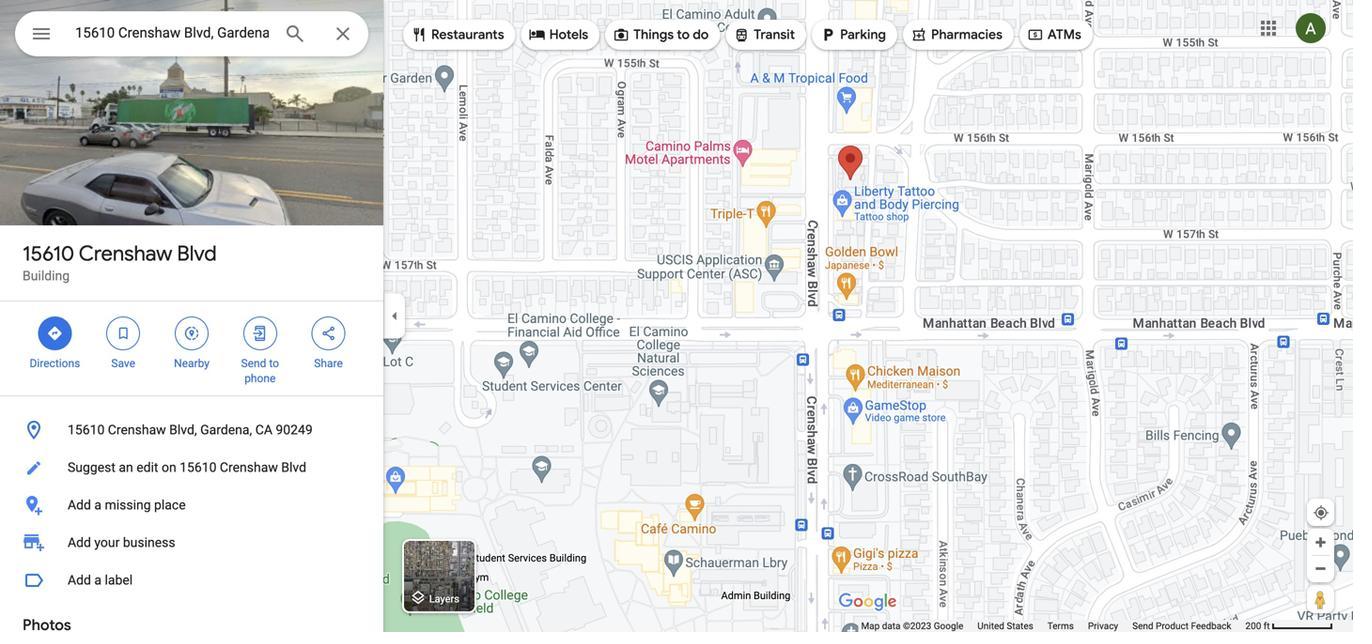 Task type: locate. For each thing, give the bounding box(es) containing it.

[[613, 24, 630, 45]]

gardena,
[[200, 423, 252, 438]]

15610
[[23, 241, 74, 267], [68, 423, 105, 438], [180, 460, 217, 476]]

add down suggest
[[68, 498, 91, 513]]

data
[[883, 621, 901, 632]]

crenshaw inside 15610 crenshaw blvd building
[[79, 241, 172, 267]]


[[30, 20, 53, 47]]

add for add your business
[[68, 535, 91, 551]]

footer
[[862, 621, 1246, 633]]

crenshaw up ""
[[79, 241, 172, 267]]

a left label
[[94, 573, 102, 589]]


[[411, 24, 428, 45]]

to
[[677, 26, 690, 43], [269, 357, 279, 370]]

1 vertical spatial send
[[1133, 621, 1154, 632]]

atms
[[1048, 26, 1082, 43]]

google account: angela cha  
(angela.cha@adept.ai) image
[[1296, 13, 1327, 43]]

map
[[862, 621, 880, 632]]

send inside button
[[1133, 621, 1154, 632]]

send left product
[[1133, 621, 1154, 632]]

add a label button
[[0, 562, 384, 600]]

0 vertical spatial to
[[677, 26, 690, 43]]

15610 for blvd
[[23, 241, 74, 267]]

 things to do
[[613, 24, 709, 45]]

1 vertical spatial to
[[269, 357, 279, 370]]

suggest an edit on 15610 crenshaw blvd
[[68, 460, 307, 476]]

pharmacies
[[932, 26, 1003, 43]]

a for label
[[94, 573, 102, 589]]

 pharmacies
[[911, 24, 1003, 45]]

a
[[94, 498, 102, 513], [94, 573, 102, 589]]

2 a from the top
[[94, 573, 102, 589]]

add inside button
[[68, 498, 91, 513]]


[[1028, 24, 1044, 45]]

terms button
[[1048, 621, 1074, 633]]

things
[[634, 26, 674, 43]]

place
[[154, 498, 186, 513]]

1 vertical spatial 15610
[[68, 423, 105, 438]]

90249
[[276, 423, 313, 438]]

15610 inside 15610 crenshaw blvd building
[[23, 241, 74, 267]]

to up phone
[[269, 357, 279, 370]]

crenshaw for blvd,
[[108, 423, 166, 438]]

0 vertical spatial blvd
[[177, 241, 217, 267]]

15610 inside button
[[68, 423, 105, 438]]

actions for 15610 crenshaw blvd region
[[0, 302, 384, 396]]

1 vertical spatial a
[[94, 573, 102, 589]]

layers
[[429, 594, 460, 605]]

1 horizontal spatial send
[[1133, 621, 1154, 632]]

2 vertical spatial 15610
[[180, 460, 217, 476]]

None field
[[75, 22, 269, 44]]

blvd down 90249
[[281, 460, 307, 476]]

1 vertical spatial add
[[68, 535, 91, 551]]

2 vertical spatial crenshaw
[[220, 460, 278, 476]]

crenshaw
[[79, 241, 172, 267], [108, 423, 166, 438], [220, 460, 278, 476]]

blvd inside button
[[281, 460, 307, 476]]

2 vertical spatial add
[[68, 573, 91, 589]]

crenshaw inside button
[[108, 423, 166, 438]]

map data ©2023 google
[[862, 621, 964, 632]]

1 a from the top
[[94, 498, 102, 513]]

0 horizontal spatial send
[[241, 357, 266, 370]]

1 add from the top
[[68, 498, 91, 513]]

united
[[978, 621, 1005, 632]]

1 horizontal spatial blvd
[[281, 460, 307, 476]]

15610 crenshaw blvd building
[[23, 241, 217, 284]]

0 vertical spatial send
[[241, 357, 266, 370]]

0 vertical spatial 15610
[[23, 241, 74, 267]]

3 add from the top
[[68, 573, 91, 589]]

feedback
[[1192, 621, 1232, 632]]

a left missing
[[94, 498, 102, 513]]

send up phone
[[241, 357, 266, 370]]

15610 crenshaw blvd, gardena, ca 90249
[[68, 423, 313, 438]]

footer containing map data ©2023 google
[[862, 621, 1246, 633]]

200 ft
[[1246, 621, 1271, 632]]

nearby
[[174, 357, 210, 370]]

crenshaw down ca
[[220, 460, 278, 476]]

add a missing place
[[68, 498, 186, 513]]

to left do
[[677, 26, 690, 43]]

0 vertical spatial crenshaw
[[79, 241, 172, 267]]

send inside send to phone
[[241, 357, 266, 370]]

add left the "your"
[[68, 535, 91, 551]]

add your business
[[68, 535, 175, 551]]

blvd up 
[[177, 241, 217, 267]]

2 add from the top
[[68, 535, 91, 551]]

send to phone
[[241, 357, 279, 385]]

add a label
[[68, 573, 133, 589]]

a inside add a missing place button
[[94, 498, 102, 513]]

phone
[[245, 372, 276, 385]]

zoom in image
[[1314, 536, 1328, 550]]

 hotels
[[529, 24, 589, 45]]

 search field
[[15, 11, 369, 60]]

1 vertical spatial blvd
[[281, 460, 307, 476]]

add inside "button"
[[68, 573, 91, 589]]

add
[[68, 498, 91, 513], [68, 535, 91, 551], [68, 573, 91, 589]]

send
[[241, 357, 266, 370], [1133, 621, 1154, 632]]

15610 right the on
[[180, 460, 217, 476]]

parking
[[841, 26, 887, 43]]

ca
[[255, 423, 273, 438]]

share
[[314, 357, 343, 370]]

1 horizontal spatial to
[[677, 26, 690, 43]]

0 vertical spatial add
[[68, 498, 91, 513]]

building
[[23, 268, 70, 284]]

privacy
[[1089, 621, 1119, 632]]

edit
[[137, 460, 158, 476]]


[[115, 323, 132, 344]]

0 vertical spatial a
[[94, 498, 102, 513]]

hotels
[[550, 26, 589, 43]]

0 horizontal spatial blvd
[[177, 241, 217, 267]]

add inside "link"
[[68, 535, 91, 551]]

transit
[[754, 26, 795, 43]]

blvd,
[[169, 423, 197, 438]]

to inside  things to do
[[677, 26, 690, 43]]

restaurants
[[432, 26, 505, 43]]

add left label
[[68, 573, 91, 589]]

crenshaw up edit
[[108, 423, 166, 438]]

blvd
[[177, 241, 217, 267], [281, 460, 307, 476]]

1 vertical spatial crenshaw
[[108, 423, 166, 438]]

15610 up building
[[23, 241, 74, 267]]

15610 up suggest
[[68, 423, 105, 438]]

united states
[[978, 621, 1034, 632]]

a inside add a label "button"
[[94, 573, 102, 589]]

0 horizontal spatial to
[[269, 357, 279, 370]]

show your location image
[[1313, 505, 1330, 522]]

send for send to phone
[[241, 357, 266, 370]]

privacy button
[[1089, 621, 1119, 633]]

on
[[162, 460, 176, 476]]



Task type: describe. For each thing, give the bounding box(es) containing it.
 atms
[[1028, 24, 1082, 45]]

product
[[1156, 621, 1189, 632]]


[[911, 24, 928, 45]]

send for send product feedback
[[1133, 621, 1154, 632]]

add for add a missing place
[[68, 498, 91, 513]]

15610 Crenshaw Blvd, Gardena, CA 90249 field
[[15, 11, 369, 56]]

missing
[[105, 498, 151, 513]]

15610 for blvd,
[[68, 423, 105, 438]]


[[252, 323, 269, 344]]

suggest
[[68, 460, 116, 476]]

©2023
[[903, 621, 932, 632]]

15610 crenshaw blvd main content
[[0, 0, 384, 633]]

an
[[119, 460, 133, 476]]

united states button
[[978, 621, 1034, 633]]

add for add a label
[[68, 573, 91, 589]]

states
[[1007, 621, 1034, 632]]


[[46, 323, 63, 344]]


[[734, 24, 751, 45]]

send product feedback
[[1133, 621, 1232, 632]]

save
[[111, 357, 135, 370]]

label
[[105, 573, 133, 589]]

crenshaw for blvd
[[79, 241, 172, 267]]

 transit
[[734, 24, 795, 45]]

google maps element
[[0, 0, 1354, 633]]

your
[[94, 535, 120, 551]]

200 ft button
[[1246, 621, 1334, 632]]

 button
[[15, 11, 68, 60]]

crenshaw inside button
[[220, 460, 278, 476]]


[[820, 24, 837, 45]]

none field inside 15610 crenshaw blvd, gardena, ca 90249 'field'
[[75, 22, 269, 44]]

suggest an edit on 15610 crenshaw blvd button
[[0, 449, 384, 487]]

add your business link
[[0, 525, 384, 562]]

 restaurants
[[411, 24, 505, 45]]

zoom out image
[[1314, 562, 1328, 576]]

200
[[1246, 621, 1262, 632]]

terms
[[1048, 621, 1074, 632]]

15610 inside button
[[180, 460, 217, 476]]

blvd inside 15610 crenshaw blvd building
[[177, 241, 217, 267]]

 parking
[[820, 24, 887, 45]]

add a missing place button
[[0, 487, 384, 525]]

ft
[[1264, 621, 1271, 632]]

15610 crenshaw blvd, gardena, ca 90249 button
[[0, 412, 384, 449]]

show street view coverage image
[[1308, 586, 1335, 614]]

send product feedback button
[[1133, 621, 1232, 633]]

footer inside "google maps" element
[[862, 621, 1246, 633]]

directions
[[30, 357, 80, 370]]

do
[[693, 26, 709, 43]]


[[320, 323, 337, 344]]

business
[[123, 535, 175, 551]]


[[529, 24, 546, 45]]

collapse side panel image
[[385, 306, 405, 327]]

google
[[934, 621, 964, 632]]


[[183, 323, 200, 344]]

a for missing
[[94, 498, 102, 513]]

to inside send to phone
[[269, 357, 279, 370]]



Task type: vqa. For each thing, say whether or not it's contained in the screenshot.
 Things to do
yes



